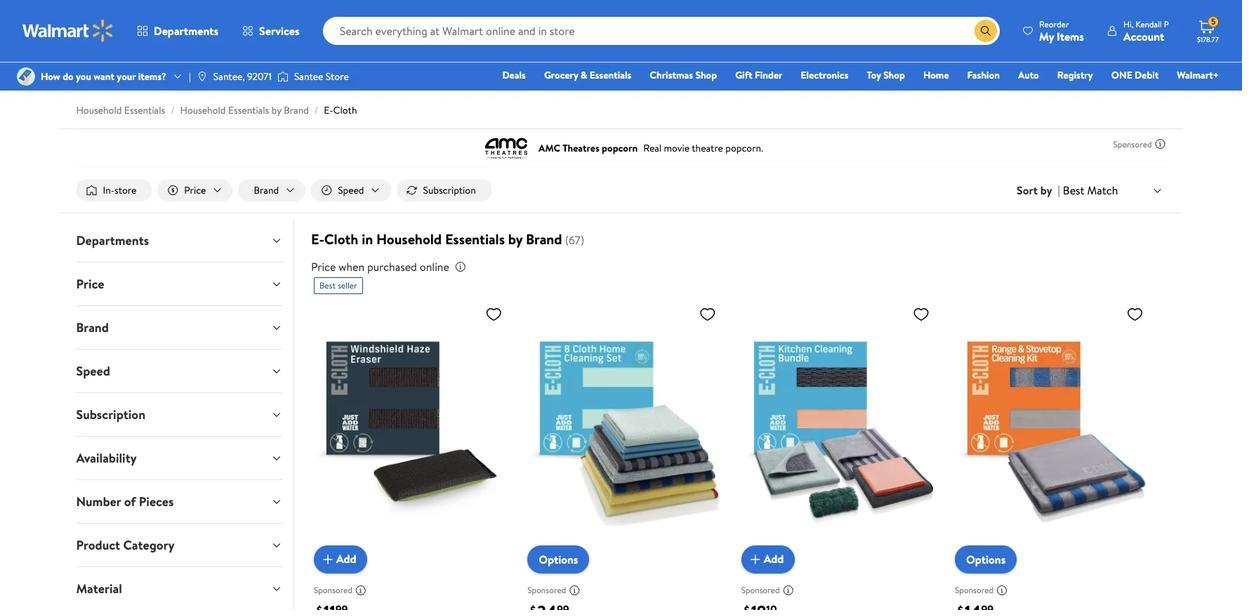 Task type: vqa. For each thing, say whether or not it's contained in the screenshot.
Finder
yes



Task type: locate. For each thing, give the bounding box(es) containing it.
ad disclaimer and feedback for skylinedisplayad image
[[1155, 138, 1166, 150]]

 image left santee,
[[197, 71, 208, 82]]

hi, kendall p account
[[1124, 18, 1169, 44]]

store
[[326, 69, 349, 84]]

e-cloth link
[[324, 103, 357, 117]]

1 vertical spatial speed
[[76, 362, 110, 380]]

0 horizontal spatial ad disclaimer and feedback for ingridsponsoredproducts image
[[569, 585, 580, 596]]

1 / from the left
[[171, 103, 175, 117]]

1 horizontal spatial departments
[[154, 23, 218, 39]]

 image left how
[[17, 67, 35, 86]]

0 vertical spatial by
[[272, 103, 281, 117]]

seller
[[338, 280, 357, 291]]

options
[[539, 552, 578, 567], [966, 552, 1006, 567]]

material tab
[[65, 567, 293, 610]]

departments button
[[65, 219, 293, 262]]

0 vertical spatial price button
[[158, 179, 233, 202]]

by inside sort and filter section element
[[1041, 183, 1052, 198]]

home
[[923, 68, 949, 82]]

 image
[[277, 70, 289, 84]]

availability button
[[65, 437, 293, 480]]

departments down in-store button
[[76, 232, 149, 249]]

price
[[184, 183, 206, 197], [311, 259, 336, 275], [76, 275, 104, 293]]

how do you want your items?
[[41, 69, 166, 84]]

/ left e-cloth link at left top
[[315, 103, 318, 117]]

1 horizontal spatial shop
[[883, 68, 905, 82]]

brand inside tab
[[76, 319, 109, 336]]

1 vertical spatial best
[[319, 280, 336, 291]]

Search search field
[[323, 17, 1000, 45]]

best inside popup button
[[1063, 182, 1085, 198]]

1 vertical spatial e-
[[311, 230, 324, 249]]

1 horizontal spatial subscription
[[423, 183, 476, 197]]

| inside sort and filter section element
[[1058, 183, 1060, 198]]

essentials
[[590, 68, 632, 82], [124, 103, 165, 117], [228, 103, 269, 117], [445, 230, 505, 249]]

number of pieces
[[76, 493, 174, 511]]

0 vertical spatial best
[[1063, 182, 1085, 198]]

2 add to cart image from the left
[[747, 551, 764, 568]]

1 ad disclaimer and feedback for ingridsponsoredproducts image from the left
[[569, 585, 580, 596]]

deals link
[[496, 67, 532, 83]]

departments up items?
[[154, 23, 218, 39]]

household up purchased
[[376, 230, 442, 249]]

sponsored for the e-cloth home cleaning set, premium microfiber household cleaning supplies, washable & reusable, 8 piece set "image" ad disclaimer and feedback for ingridsponsoredproducts icon
[[528, 584, 566, 596]]

best
[[1063, 182, 1085, 198], [319, 280, 336, 291]]

1 options from the left
[[539, 552, 578, 567]]

1 horizontal spatial by
[[508, 230, 523, 249]]

grocery & essentials link
[[538, 67, 638, 83]]

speed button up subscription dropdown button
[[65, 350, 293, 393]]

e-cloth home cleaning set, premium microfiber household cleaning supplies, washable & reusable, 8 piece set image
[[528, 300, 722, 562]]

 image for santee, 92071
[[197, 71, 208, 82]]

add to cart image for the 'e-cloth windshield haze eraser, microfiber cleaning cloth' image
[[319, 551, 336, 568]]

best for best match
[[1063, 182, 1085, 198]]

e-cloth windshield haze eraser, microfiber cleaning cloth image
[[314, 300, 508, 562]]

product category
[[76, 537, 175, 554]]

by down 92071
[[272, 103, 281, 117]]

2 add button from the left
[[741, 545, 795, 573]]

0 horizontal spatial best
[[319, 280, 336, 291]]

subscription inside button
[[423, 183, 476, 197]]

1 horizontal spatial |
[[1058, 183, 1060, 198]]

by left (67)
[[508, 230, 523, 249]]

1 vertical spatial |
[[1058, 183, 1060, 198]]

1 vertical spatial subscription
[[76, 406, 145, 424]]

1 horizontal spatial household
[[180, 103, 226, 117]]

0 horizontal spatial subscription
[[76, 406, 145, 424]]

subscription up e-cloth in household essentials by brand (67)
[[423, 183, 476, 197]]

finder
[[755, 68, 783, 82]]

1 horizontal spatial /
[[315, 103, 318, 117]]

one
[[1111, 68, 1133, 82]]

1 horizontal spatial add
[[764, 552, 784, 567]]

1 add to cart image from the left
[[319, 551, 336, 568]]

departments inside departments dropdown button
[[76, 232, 149, 249]]

christmas shop
[[650, 68, 717, 82]]

1 vertical spatial departments
[[76, 232, 149, 249]]

2 vertical spatial by
[[508, 230, 523, 249]]

gift finder link
[[729, 67, 789, 83]]

kendall
[[1136, 18, 1162, 30]]

2 shop from the left
[[883, 68, 905, 82]]

legal information image
[[455, 261, 466, 273]]

2 add from the left
[[764, 552, 784, 567]]

subscription tab
[[65, 393, 293, 436]]

sponsored for ad disclaimer and feedback for ingridsponsoredproducts icon related to e-cloth kitchen microfiber cleaning supplies bundle for kitchen, sink, dish and stainless steel pot & pans, 5 pieces image
[[741, 584, 780, 596]]

brand button
[[238, 179, 306, 202], [65, 306, 293, 349]]

cloth
[[333, 103, 357, 117], [324, 230, 358, 249]]

registry link
[[1051, 67, 1099, 83]]

gift finder
[[735, 68, 783, 82]]

best left the seller
[[319, 280, 336, 291]]

walmart+
[[1177, 68, 1219, 82]]

2 horizontal spatial ad disclaimer and feedback for ingridsponsoredproducts image
[[996, 585, 1008, 596]]

subscription inside dropdown button
[[76, 406, 145, 424]]

0 vertical spatial speed button
[[311, 179, 391, 202]]

subscription up availability
[[76, 406, 145, 424]]

2 horizontal spatial household
[[376, 230, 442, 249]]

2 horizontal spatial by
[[1041, 183, 1052, 198]]

1 horizontal spatial  image
[[197, 71, 208, 82]]

add to favorites list, e-cloth windshield haze eraser, microfiber cleaning cloth image
[[485, 306, 502, 323]]

number of pieces tab
[[65, 480, 293, 523]]

1 horizontal spatial add to cart image
[[747, 551, 764, 568]]

0 horizontal spatial departments
[[76, 232, 149, 249]]

0 vertical spatial brand button
[[238, 179, 306, 202]]

1 horizontal spatial options
[[966, 552, 1006, 567]]

0 vertical spatial speed
[[338, 183, 364, 197]]

1 options link from the left
[[528, 545, 589, 573]]

e- down santee store
[[324, 103, 333, 117]]

shop
[[695, 68, 717, 82], [883, 68, 905, 82]]

do
[[63, 69, 74, 84]]

0 horizontal spatial price
[[76, 275, 104, 293]]

1 horizontal spatial price
[[184, 183, 206, 197]]

0 horizontal spatial options link
[[528, 545, 589, 573]]

shop for christmas shop
[[695, 68, 717, 82]]

1 horizontal spatial options link
[[955, 545, 1017, 573]]

brand inside sort and filter section element
[[254, 183, 279, 197]]

availability
[[76, 449, 137, 467]]

1 horizontal spatial speed button
[[311, 179, 391, 202]]

ad disclaimer and feedback for ingridsponsoredproducts image
[[569, 585, 580, 596], [783, 585, 794, 596], [996, 585, 1008, 596]]

by
[[272, 103, 281, 117], [1041, 183, 1052, 198], [508, 230, 523, 249]]

1 shop from the left
[[695, 68, 717, 82]]

by for in
[[508, 230, 523, 249]]

1 horizontal spatial add button
[[741, 545, 795, 573]]

2 options link from the left
[[955, 545, 1017, 573]]

2 options from the left
[[966, 552, 1006, 567]]

1 vertical spatial by
[[1041, 183, 1052, 198]]

by for /
[[272, 103, 281, 117]]

0 horizontal spatial add
[[336, 552, 356, 567]]

reorder my items
[[1039, 18, 1084, 44]]

best for best seller
[[319, 280, 336, 291]]

| right items?
[[189, 69, 191, 84]]

price button up departments tab
[[158, 179, 233, 202]]

subscription
[[423, 183, 476, 197], [76, 406, 145, 424]]

add to cart image for e-cloth kitchen microfiber cleaning supplies bundle for kitchen, sink, dish and stainless steel pot & pans, 5 pieces image
[[747, 551, 764, 568]]

1 horizontal spatial ad disclaimer and feedback for ingridsponsoredproducts image
[[783, 585, 794, 596]]

household down how do you want your items? at the top left
[[76, 103, 122, 117]]

2 vertical spatial price
[[76, 275, 104, 293]]

household for household
[[180, 103, 226, 117]]

cloth down store
[[333, 103, 357, 117]]

0 horizontal spatial add button
[[314, 545, 368, 573]]

add for add button associated with e-cloth kitchen microfiber cleaning supplies bundle for kitchen, sink, dish and stainless steel pot & pans, 5 pieces image
[[764, 552, 784, 567]]

items?
[[138, 69, 166, 84]]

e- left the in
[[311, 230, 324, 249]]

1 horizontal spatial speed
[[338, 183, 364, 197]]

want
[[94, 69, 114, 84]]

registry
[[1057, 68, 1093, 82]]

store
[[114, 183, 136, 197]]

household essentials / household essentials by brand / e-cloth
[[76, 103, 357, 117]]

reorder
[[1039, 18, 1069, 30]]

0 vertical spatial price
[[184, 183, 206, 197]]

0 vertical spatial subscription
[[423, 183, 476, 197]]

speed button
[[311, 179, 391, 202], [65, 350, 293, 393]]

1 add button from the left
[[314, 545, 368, 573]]

speed
[[338, 183, 364, 197], [76, 362, 110, 380]]

0 horizontal spatial options
[[539, 552, 578, 567]]

walmart image
[[22, 20, 114, 42]]

gift
[[735, 68, 753, 82]]

brand tab
[[65, 306, 293, 349]]

speed inside sort and filter section element
[[338, 183, 364, 197]]

3 ad disclaimer and feedback for ingridsponsoredproducts image from the left
[[996, 585, 1008, 596]]

number of pieces button
[[65, 480, 293, 523]]

|
[[189, 69, 191, 84], [1058, 183, 1060, 198]]

household
[[76, 103, 122, 117], [180, 103, 226, 117], [376, 230, 442, 249]]

0 horizontal spatial speed
[[76, 362, 110, 380]]

0 horizontal spatial add to cart image
[[319, 551, 336, 568]]

0 horizontal spatial shop
[[695, 68, 717, 82]]

best match
[[1063, 182, 1118, 198]]

household down santee,
[[180, 103, 226, 117]]

santee
[[294, 69, 323, 84]]

cloth left the in
[[324, 230, 358, 249]]

departments inside departments popup button
[[154, 23, 218, 39]]

ad disclaimer and feedback for ingridsponsoredproducts image for the e-cloth home cleaning set, premium microfiber household cleaning supplies, washable & reusable, 8 piece set "image"
[[569, 585, 580, 596]]

2 ad disclaimer and feedback for ingridsponsoredproducts image from the left
[[783, 585, 794, 596]]

subscription button
[[65, 393, 293, 436]]

price when purchased online
[[311, 259, 449, 275]]

0 horizontal spatial /
[[171, 103, 175, 117]]

search icon image
[[980, 25, 992, 37]]

toy
[[867, 68, 881, 82]]

 image
[[17, 67, 35, 86], [197, 71, 208, 82]]

1 vertical spatial speed button
[[65, 350, 293, 393]]

price button
[[158, 179, 233, 202], [65, 263, 293, 306]]

christmas
[[650, 68, 693, 82]]

0 vertical spatial e-
[[324, 103, 333, 117]]

| left best match
[[1058, 183, 1060, 198]]

best left match
[[1063, 182, 1085, 198]]

0 horizontal spatial  image
[[17, 67, 35, 86]]

when
[[339, 259, 365, 275]]

0 horizontal spatial |
[[189, 69, 191, 84]]

departments
[[154, 23, 218, 39], [76, 232, 149, 249]]

speed button up the in
[[311, 179, 391, 202]]

essentials up legal information icon
[[445, 230, 505, 249]]

/ right household essentials link
[[171, 103, 175, 117]]

shop right christmas
[[695, 68, 717, 82]]

1 add from the left
[[336, 552, 356, 567]]

1 vertical spatial price
[[311, 259, 336, 275]]

1 horizontal spatial best
[[1063, 182, 1085, 198]]

ad disclaimer and feedback for ingridsponsoredproducts image for e-cloth range & stovetop cleaning kit contains effective streak-free microfiber cleaning and polishing cloths, blue & gray, 2 cloth kit image
[[996, 585, 1008, 596]]

add to cart image
[[319, 551, 336, 568], [747, 551, 764, 568]]

price button down departments dropdown button
[[65, 263, 293, 306]]

/
[[171, 103, 175, 117], [315, 103, 318, 117]]

add button for the 'e-cloth windshield haze eraser, microfiber cleaning cloth' image
[[314, 545, 368, 573]]

0 vertical spatial departments
[[154, 23, 218, 39]]

0 horizontal spatial by
[[272, 103, 281, 117]]

departments tab
[[65, 219, 293, 262]]

options link
[[528, 545, 589, 573], [955, 545, 1017, 573]]

santee, 92071
[[213, 69, 272, 84]]

availability tab
[[65, 437, 293, 480]]

by right sort
[[1041, 183, 1052, 198]]

auto link
[[1012, 67, 1045, 83]]

shop right the toy
[[883, 68, 905, 82]]



Task type: describe. For each thing, give the bounding box(es) containing it.
services button
[[230, 14, 312, 48]]

household essentials link
[[76, 103, 165, 117]]

you
[[76, 69, 91, 84]]

santee,
[[213, 69, 245, 84]]

best seller
[[319, 280, 357, 291]]

in-store
[[103, 183, 136, 197]]

walmart+ link
[[1171, 67, 1225, 83]]

home link
[[917, 67, 955, 83]]

1 vertical spatial brand button
[[65, 306, 293, 349]]

christmas shop link
[[643, 67, 723, 83]]

account
[[1124, 28, 1164, 44]]

online
[[420, 259, 449, 275]]

product
[[76, 537, 120, 554]]

in
[[362, 230, 373, 249]]

0 horizontal spatial speed button
[[65, 350, 293, 393]]

purchased
[[367, 259, 417, 275]]

options for e-cloth range & stovetop cleaning kit contains effective streak-free microfiber cleaning and polishing cloths, blue & gray, 2 cloth kit image ad disclaimer and feedback for ingridsponsoredproducts icon
[[966, 552, 1006, 567]]

your
[[117, 69, 136, 84]]

2 / from the left
[[315, 103, 318, 117]]

best match button
[[1060, 181, 1166, 200]]

price tab
[[65, 263, 293, 306]]

(67)
[[565, 233, 584, 248]]

options for the e-cloth home cleaning set, premium microfiber household cleaning supplies, washable & reusable, 8 piece set "image" ad disclaimer and feedback for ingridsponsoredproducts icon
[[539, 552, 578, 567]]

0 vertical spatial cloth
[[333, 103, 357, 117]]

2 horizontal spatial price
[[311, 259, 336, 275]]

price button inside sort and filter section element
[[158, 179, 233, 202]]

price inside "tab"
[[76, 275, 104, 293]]

material button
[[65, 567, 293, 610]]

santee store
[[294, 69, 349, 84]]

0 horizontal spatial household
[[76, 103, 122, 117]]

deals
[[502, 68, 526, 82]]

essentials right the &
[[590, 68, 632, 82]]

sort and filter section element
[[59, 168, 1183, 213]]

one debit
[[1111, 68, 1159, 82]]

e-cloth kitchen microfiber cleaning supplies bundle for kitchen, sink, dish and stainless steel pot & pans, 5 pieces image
[[741, 300, 935, 562]]

fashion link
[[961, 67, 1006, 83]]

in-
[[103, 183, 114, 197]]

number
[[76, 493, 121, 511]]

shop for toy shop
[[883, 68, 905, 82]]

in-store button
[[76, 179, 152, 202]]

essentials down items?
[[124, 103, 165, 117]]

sponsored for ad disclaimer and feedback for skylinedisplayad image
[[1113, 138, 1152, 150]]

 image for how do you want your items?
[[17, 67, 35, 86]]

electronics
[[801, 68, 849, 82]]

grocery & essentials
[[544, 68, 632, 82]]

add to favorites list, e-cloth home cleaning set, premium microfiber household cleaning supplies, washable & reusable, 8 piece set image
[[699, 306, 716, 323]]

1 vertical spatial price button
[[65, 263, 293, 306]]

add for add button associated with the 'e-cloth windshield haze eraser, microfiber cleaning cloth' image
[[336, 552, 356, 567]]

product category tab
[[65, 524, 293, 567]]

$178.77
[[1197, 34, 1219, 44]]

services
[[259, 23, 300, 39]]

one debit link
[[1105, 67, 1165, 83]]

sort
[[1017, 183, 1038, 198]]

match
[[1087, 182, 1118, 198]]

price inside sort and filter section element
[[184, 183, 206, 197]]

toy shop
[[867, 68, 905, 82]]

0 vertical spatial |
[[189, 69, 191, 84]]

1 vertical spatial cloth
[[324, 230, 358, 249]]

auto
[[1018, 68, 1039, 82]]

toy shop link
[[861, 67, 911, 83]]

options link for e-cloth range & stovetop cleaning kit contains effective streak-free microfiber cleaning and polishing cloths, blue & gray, 2 cloth kit image ad disclaimer and feedback for ingridsponsoredproducts icon
[[955, 545, 1017, 573]]

&
[[581, 68, 587, 82]]

Walmart Site-Wide search field
[[323, 17, 1000, 45]]

electronics link
[[795, 67, 855, 83]]

speed button inside sort and filter section element
[[311, 179, 391, 202]]

ad disclaimer and feedback for ingridsponsoredproducts image
[[355, 585, 366, 596]]

items
[[1057, 28, 1084, 44]]

my
[[1039, 28, 1054, 44]]

pieces
[[139, 493, 174, 511]]

add button for e-cloth kitchen microfiber cleaning supplies bundle for kitchen, sink, dish and stainless steel pot & pans, 5 pieces image
[[741, 545, 795, 573]]

fashion
[[967, 68, 1000, 82]]

e-cloth range & stovetop cleaning kit contains effective streak-free microfiber cleaning and polishing cloths, blue & gray, 2 cloth kit image
[[955, 300, 1149, 562]]

speed inside speed tab
[[76, 362, 110, 380]]

p
[[1164, 18, 1169, 30]]

add to favorites list, e-cloth range & stovetop cleaning kit contains effective streak-free microfiber cleaning and polishing cloths, blue & gray, 2 cloth kit image
[[1127, 306, 1144, 323]]

how
[[41, 69, 60, 84]]

debit
[[1135, 68, 1159, 82]]

of
[[124, 493, 136, 511]]

sponsored for ad disclaimer and feedback for ingridsponsoredproducts image
[[314, 584, 352, 596]]

options link for the e-cloth home cleaning set, premium microfiber household cleaning supplies, washable & reusable, 8 piece set "image" ad disclaimer and feedback for ingridsponsoredproducts icon
[[528, 545, 589, 573]]

product category button
[[65, 524, 293, 567]]

household essentials by brand link
[[180, 103, 309, 117]]

household for e-
[[376, 230, 442, 249]]

material
[[76, 580, 122, 598]]

e-cloth in household essentials by brand (67)
[[311, 230, 584, 249]]

subscription button
[[396, 179, 491, 202]]

speed tab
[[65, 350, 293, 393]]

add to favorites list, e-cloth kitchen microfiber cleaning supplies bundle for kitchen, sink, dish and stainless steel pot & pans, 5 pieces image
[[913, 306, 930, 323]]

essentials down santee, 92071
[[228, 103, 269, 117]]

hi,
[[1124, 18, 1134, 30]]

departments button
[[125, 14, 230, 48]]

sort by |
[[1017, 183, 1060, 198]]

sponsored for e-cloth range & stovetop cleaning kit contains effective streak-free microfiber cleaning and polishing cloths, blue & gray, 2 cloth kit image ad disclaimer and feedback for ingridsponsoredproducts icon
[[955, 584, 994, 596]]

5
[[1211, 16, 1216, 28]]

grocery
[[544, 68, 578, 82]]

category
[[123, 537, 175, 554]]

5 $178.77
[[1197, 16, 1219, 44]]

ad disclaimer and feedback for ingridsponsoredproducts image for e-cloth kitchen microfiber cleaning supplies bundle for kitchen, sink, dish and stainless steel pot & pans, 5 pieces image
[[783, 585, 794, 596]]

92071
[[247, 69, 272, 84]]



